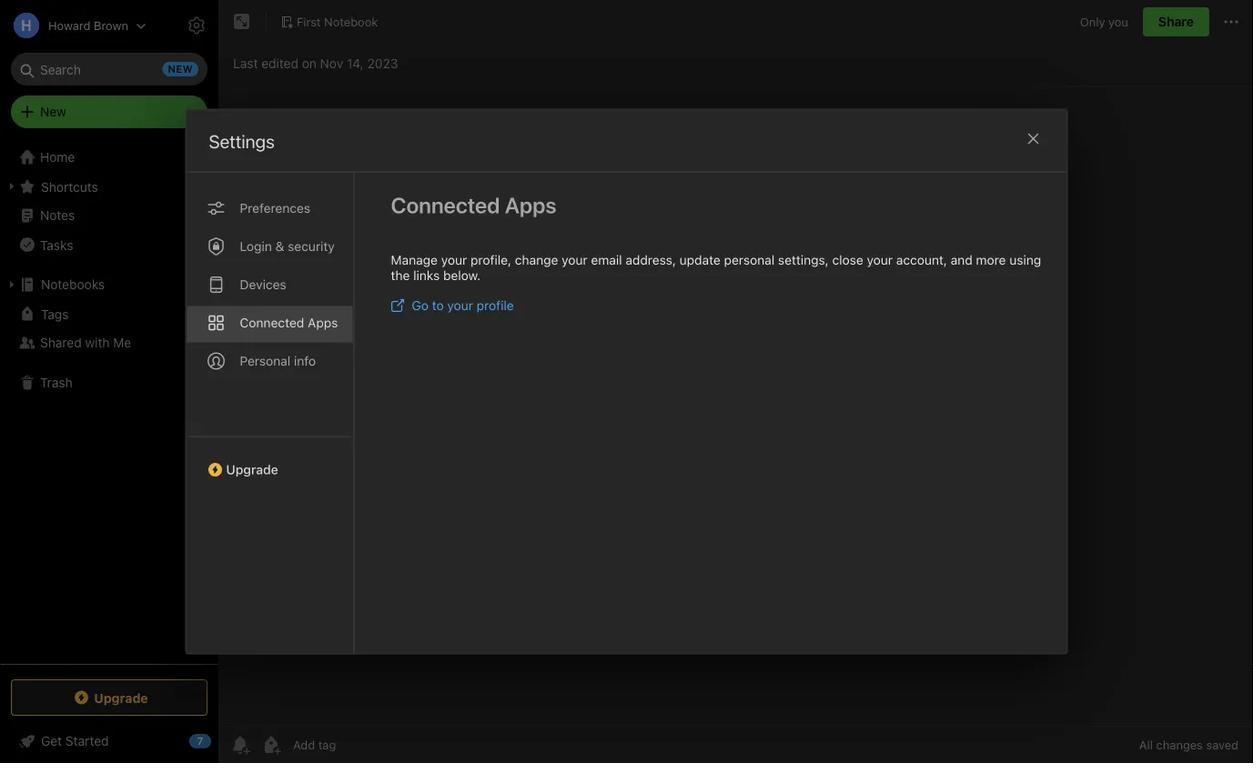 Task type: describe. For each thing, give the bounding box(es) containing it.
tree containing home
[[0, 143, 218, 664]]

to
[[432, 298, 444, 313]]

saved
[[1207, 739, 1239, 752]]

manage your profile, change your email address, update personal settings, close your account, and more using the links below.
[[391, 253, 1042, 283]]

all
[[1140, 739, 1153, 752]]

tags button
[[0, 300, 218, 329]]

devices
[[240, 277, 286, 292]]

nov
[[320, 56, 343, 71]]

settings
[[209, 131, 275, 152]]

change
[[515, 253, 558, 268]]

share
[[1159, 14, 1194, 29]]

using
[[1010, 253, 1042, 268]]

go to your profile
[[412, 298, 514, 313]]

your left email
[[562, 253, 588, 268]]

tasks button
[[0, 230, 218, 259]]

security
[[288, 239, 335, 254]]

settings image
[[186, 15, 208, 36]]

&
[[275, 239, 284, 254]]

below.
[[443, 268, 481, 283]]

upgrade button inside tab list
[[186, 437, 354, 485]]

personal
[[240, 354, 291, 369]]

0 horizontal spatial apps
[[308, 315, 338, 330]]

first notebook
[[297, 15, 378, 28]]

1 vertical spatial upgrade button
[[11, 680, 208, 716]]

last edited on nov 14, 2023
[[233, 56, 398, 71]]

login & security
[[240, 239, 335, 254]]

2023
[[367, 56, 398, 71]]

login
[[240, 239, 272, 254]]

tab list containing preferences
[[186, 173, 355, 654]]

the
[[391, 268, 410, 283]]

your right the to
[[447, 298, 473, 313]]

notes
[[40, 208, 75, 223]]

manage
[[391, 253, 438, 268]]

edited
[[261, 56, 299, 71]]

links
[[413, 268, 440, 283]]

profile
[[477, 298, 514, 313]]

all changes saved
[[1140, 739, 1239, 752]]

trash
[[40, 376, 73, 391]]

new
[[40, 104, 66, 119]]

your up "below."
[[441, 253, 467, 268]]

with
[[85, 335, 110, 350]]

notebook
[[324, 15, 378, 28]]

1 vertical spatial connected
[[240, 315, 304, 330]]

only
[[1080, 15, 1106, 28]]

preferences
[[240, 201, 311, 216]]

first
[[297, 15, 321, 28]]

go
[[412, 298, 429, 313]]

profile,
[[471, 253, 512, 268]]

1 horizontal spatial upgrade
[[226, 462, 278, 477]]

only you
[[1080, 15, 1129, 28]]

notebooks link
[[0, 270, 218, 300]]

tasks
[[40, 237, 73, 252]]

first notebook button
[[274, 9, 384, 35]]

add tag image
[[260, 735, 282, 757]]



Task type: vqa. For each thing, say whether or not it's contained in the screenshot.
topmost Urgent
no



Task type: locate. For each thing, give the bounding box(es) containing it.
0 horizontal spatial upgrade
[[94, 691, 148, 706]]

1 vertical spatial apps
[[308, 315, 338, 330]]

connected up manage
[[391, 193, 500, 218]]

settings,
[[778, 253, 829, 268]]

changes
[[1157, 739, 1203, 752]]

Note Editor text field
[[218, 87, 1254, 726]]

upgrade
[[226, 462, 278, 477], [94, 691, 148, 706]]

expand notebooks image
[[5, 278, 19, 292]]

note window element
[[218, 0, 1254, 764]]

add a reminder image
[[229, 735, 251, 757]]

info
[[294, 354, 316, 369]]

on
[[302, 56, 317, 71]]

you
[[1109, 15, 1129, 28]]

apps up 'change'
[[505, 193, 557, 218]]

notes link
[[0, 201, 218, 230]]

home link
[[0, 143, 218, 172]]

home
[[40, 150, 75, 165]]

personal info
[[240, 354, 316, 369]]

connected up personal info on the left
[[240, 315, 304, 330]]

account,
[[897, 253, 948, 268]]

close image
[[1023, 128, 1045, 150]]

tab list
[[186, 173, 355, 654]]

close
[[833, 253, 864, 268]]

apps
[[505, 193, 557, 218], [308, 315, 338, 330]]

None search field
[[24, 53, 195, 86]]

shared with me
[[40, 335, 131, 350]]

0 vertical spatial upgrade
[[226, 462, 278, 477]]

connected apps up profile,
[[391, 193, 557, 218]]

new button
[[11, 96, 208, 128]]

me
[[113, 335, 131, 350]]

1 vertical spatial upgrade
[[94, 691, 148, 706]]

last
[[233, 56, 258, 71]]

0 horizontal spatial connected
[[240, 315, 304, 330]]

your
[[441, 253, 467, 268], [562, 253, 588, 268], [867, 253, 893, 268], [447, 298, 473, 313]]

trash link
[[0, 369, 218, 398]]

notebooks
[[41, 277, 105, 292]]

more
[[976, 253, 1006, 268]]

connected apps
[[391, 193, 557, 218], [240, 315, 338, 330]]

1 vertical spatial connected apps
[[240, 315, 338, 330]]

and
[[951, 253, 973, 268]]

shared
[[40, 335, 82, 350]]

0 vertical spatial connected apps
[[391, 193, 557, 218]]

shortcuts button
[[0, 172, 218, 201]]

14,
[[347, 56, 364, 71]]

0 horizontal spatial connected apps
[[240, 315, 338, 330]]

apps up 'info' at the left top of page
[[308, 315, 338, 330]]

shared with me link
[[0, 329, 218, 358]]

tags
[[41, 307, 69, 322]]

expand note image
[[231, 11, 253, 33]]

share button
[[1143, 7, 1210, 36]]

0 vertical spatial connected
[[391, 193, 500, 218]]

your right close
[[867, 253, 893, 268]]

connected apps up personal info on the left
[[240, 315, 338, 330]]

email
[[591, 253, 622, 268]]

go to your profile button
[[391, 298, 514, 313]]

personal
[[724, 253, 775, 268]]

update
[[680, 253, 721, 268]]

address,
[[626, 253, 676, 268]]

0 vertical spatial apps
[[505, 193, 557, 218]]

Search text field
[[24, 53, 195, 86]]

upgrade button
[[186, 437, 354, 485], [11, 680, 208, 716]]

shortcuts
[[41, 179, 98, 194]]

connected
[[391, 193, 500, 218], [240, 315, 304, 330]]

1 horizontal spatial connected apps
[[391, 193, 557, 218]]

1 horizontal spatial apps
[[505, 193, 557, 218]]

tree
[[0, 143, 218, 664]]

0 vertical spatial upgrade button
[[186, 437, 354, 485]]

1 horizontal spatial connected
[[391, 193, 500, 218]]



